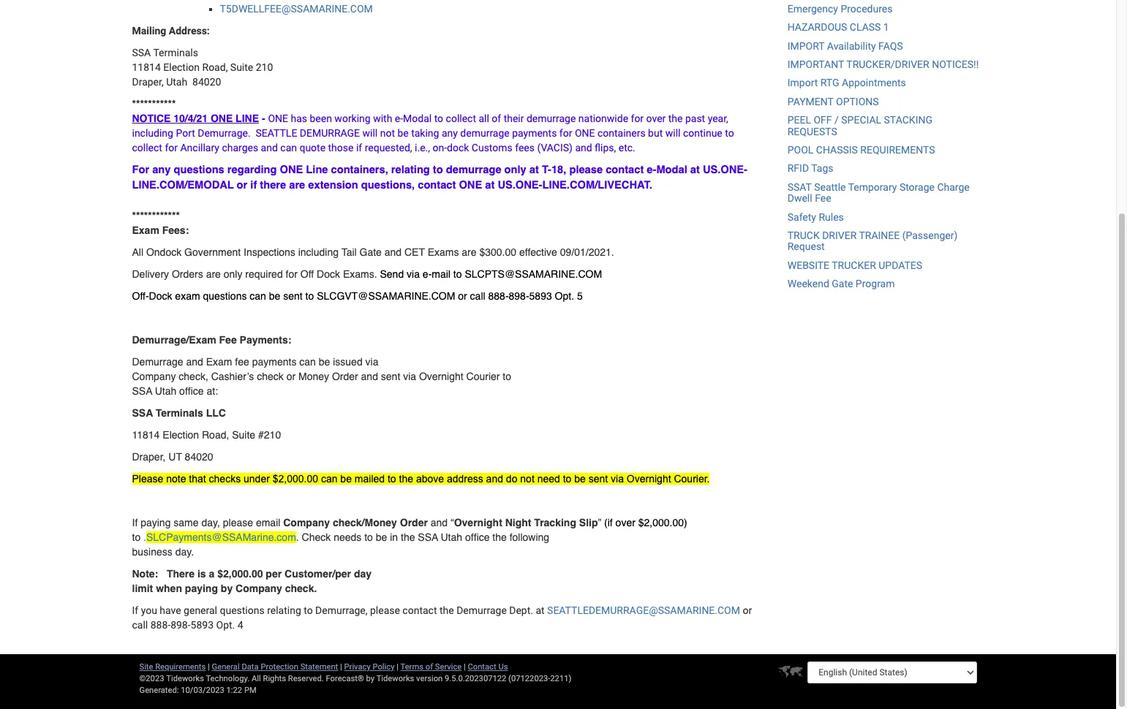 Task type: describe. For each thing, give the bounding box(es) containing it.
or inside for any questions regarding one line containers, relating to demurrage only at t-18, please contact e-modal at us.one- line.com/emodal or if there are extension questions, contact one at us.one-line.com/livechat.
[[237, 179, 247, 191]]

emergency
[[787, 3, 838, 15]]

to up business
[[132, 532, 141, 543]]

draper, inside ssa terminals 11814 election road, suite 210 draper, utah  84020
[[132, 76, 164, 88]]

one has been working with e-modal to collect all of their demurrage nationwide for over the past year, including port demurrage.  seattle demurrage will not be taking any demurrage payments for one containers but will continue to collect for ancillary charges and can quote those if requested, i.e., on-dock customs fees (vacis) and flips, etc.
[[132, 113, 734, 154]]

off-
[[132, 290, 149, 302]]

order inside demurrage and exam fee payments can be issued via company check, cashier's check or money order and sent via overnight courier to ssa utah office at:
[[332, 371, 358, 382]]

at down customs
[[485, 179, 495, 191]]

same
[[174, 517, 199, 529]]

5
[[577, 290, 583, 302]]

#210
[[258, 429, 281, 441]]

3 | from the left
[[397, 662, 399, 672]]

2 . from the left
[[296, 532, 299, 543]]

be inside if paying same day, please email company check/money order and " overnight night tracking slip " (if over $2,000.00) to . slcpayments@ssamarine.com . check needs to be in the ssa utah office the following business day.
[[376, 532, 387, 543]]

e- inside for any questions regarding one line containers, relating to demurrage only at t-18, please contact e-modal at us.one- line.com/emodal or if there are extension questions, contact one at us.one-line.com/livechat.
[[647, 164, 656, 176]]

with
[[373, 113, 392, 124]]

import rtg appointments link
[[787, 77, 906, 89]]

0 vertical spatial all
[[132, 246, 143, 258]]

general
[[212, 662, 240, 672]]

pool
[[787, 144, 814, 156]]

rfid
[[787, 163, 809, 174]]

1 vertical spatial road,
[[202, 429, 229, 441]]

1 horizontal spatial $2,000.00
[[273, 473, 318, 485]]

rtg
[[820, 77, 839, 89]]

safety
[[787, 211, 816, 223]]

inspections
[[244, 246, 295, 258]]

can inside demurrage and exam fee payments can be issued via company check, cashier's check or money order and sent via overnight courier to ssa utah office at:
[[299, 356, 316, 368]]

0 horizontal spatial relating
[[267, 605, 301, 616]]

all inside site requirements | general data protection statement | privacy policy | terms of service | contact us ©2023 tideworks technology. all rights reserved. forecast® by tideworks version 9.5.0.202307122 (07122023-2211) generated: 10/03/2023 1:22 pm
[[252, 674, 261, 684]]

regarding
[[227, 164, 277, 176]]

to right need
[[563, 473, 571, 485]]

seattle
[[256, 127, 297, 139]]

slip
[[579, 517, 598, 529]]

please inside if paying same day, please email company check/money order and " overnight night tracking slip " (if over $2,000.00) to . slcpayments@ssamarine.com . check needs to be in the ssa utah office the following business day.
[[223, 517, 253, 529]]

0 horizontal spatial collect
[[132, 142, 162, 154]]

one right -
[[268, 113, 288, 124]]

program
[[856, 278, 895, 290]]

day
[[354, 568, 372, 580]]

by inside site requirements | general data protection statement | privacy policy | terms of service | contact us ©2023 tideworks technology. all rights reserved. forecast® by tideworks version 9.5.0.202307122 (07122023-2211) generated: 10/03/2023 1:22 pm
[[366, 674, 375, 684]]

hazardous
[[787, 21, 847, 33]]

modal inside one has been working with e-modal to collect all of their demurrage nationwide for over the past year, including port demurrage.  seattle demurrage will not be taking any demurrage payments for one containers but will continue to collect for ancillary charges and can quote those if requested, i.e., on-dock customs fees (vacis) and flips, etc.
[[403, 113, 432, 124]]

t5dwellfee@ssamarine.com
[[220, 3, 373, 15]]

requirements
[[155, 662, 206, 672]]

©2023 tideworks
[[139, 674, 204, 684]]

general
[[184, 605, 217, 616]]

2 vertical spatial please
[[370, 605, 400, 616]]

past
[[685, 113, 705, 124]]

in
[[390, 532, 398, 543]]

if paying same day, please email company check/money order and " overnight night tracking slip " (if over $2,000.00) to . slcpayments@ssamarine.com . check needs to be in the ssa utah office the following business day.
[[132, 517, 687, 558]]

seattledemurrage@ssamarine.com
[[547, 605, 740, 616]]

0 vertical spatial demurrage
[[527, 113, 576, 124]]

day,
[[201, 517, 220, 529]]

the up service
[[440, 605, 454, 616]]

e- inside one has been working with e-modal to collect all of their demurrage nationwide for over the past year, including port demurrage.  seattle demurrage will not be taking any demurrage payments for one containers but will continue to collect for ancillary charges and can quote those if requested, i.e., on-dock customs fees (vacis) and flips, etc.
[[395, 113, 403, 124]]

ssa left terminals llc
[[132, 407, 153, 419]]

site
[[139, 662, 153, 672]]

and up the check,
[[186, 356, 203, 368]]

truck
[[787, 230, 820, 241]]

of inside one has been working with e-modal to collect all of their demurrage nationwide for over the past year, including port demurrage.  seattle demurrage will not be taking any demurrage payments for one containers but will continue to collect for ancillary charges and can quote those if requested, i.e., on-dock customs fees (vacis) and flips, etc.
[[492, 113, 501, 124]]

2 vertical spatial are
[[206, 268, 221, 280]]

at down continue
[[690, 164, 700, 176]]

and left the flips,
[[575, 142, 592, 154]]

the right in
[[401, 532, 415, 543]]

paying inside note:   there is a $2,000.00 per customer/per day limit when paying by company check.
[[185, 583, 218, 594]]

gate inside emergency procedures hazardous class 1 import availability faqs important trucker/driver notices!! import rtg appointments payment options peel off / special stacking requests pool chassis requirements rfid tags ssat seattle temporary storage charge dwell fee safety rules truck driver trainee (passenger) request website trucker updates weekend gate program
[[832, 278, 853, 290]]

0 vertical spatial gate
[[359, 246, 382, 258]]

terminals
[[153, 47, 198, 59]]

note
[[166, 473, 186, 485]]

mail
[[432, 268, 450, 280]]

needs
[[334, 532, 362, 543]]

overnight inside if paying same day, please email company check/money order and " overnight night tracking slip " (if over $2,000.00) to . slcpayments@ssamarine.com . check needs to be in the ssa utah office the following business day.
[[454, 517, 502, 529]]

demurrage inside demurrage and exam fee payments can be issued via company check, cashier's check or money order and sent via overnight courier to ssa utah office at:
[[132, 356, 183, 368]]

cashier's
[[211, 371, 254, 382]]

18,
[[551, 164, 566, 176]]

over inside if paying same day, please email company check/money order and " overnight night tracking slip " (if over $2,000.00) to . slcpayments@ssamarine.com . check needs to be in the ssa utah office the following business day.
[[616, 517, 635, 529]]

customer/per
[[285, 568, 351, 580]]

1 horizontal spatial demurrage
[[456, 605, 507, 616]]

1 vertical spatial contact
[[418, 179, 456, 191]]

road, inside ssa terminals 11814 election road, suite 210 draper, utah  84020
[[202, 61, 228, 73]]

and left do
[[486, 473, 503, 485]]

be left mailed
[[340, 473, 352, 485]]

by inside note:   there is a $2,000.00 per customer/per day limit when paying by company check.
[[221, 583, 233, 594]]

0 vertical spatial call
[[470, 290, 485, 302]]

2 horizontal spatial are
[[462, 246, 477, 258]]

1 horizontal spatial opt.
[[555, 290, 574, 302]]

forecast®
[[326, 674, 364, 684]]

following
[[509, 532, 549, 543]]

trucker/driver
[[846, 59, 929, 70]]

payments inside demurrage and exam fee payments can be issued via company check, cashier's check or money order and sent via overnight courier to ssa utah office at:
[[252, 356, 296, 368]]

ut
[[168, 451, 182, 463]]

one inside *********** notice 10/4/21 one line -
[[211, 113, 233, 124]]

at left t-
[[529, 164, 539, 176]]

1:22
[[226, 686, 242, 695]]

request
[[787, 241, 825, 253]]

4
[[237, 619, 243, 631]]

extension
[[308, 179, 358, 191]]

fee inside emergency procedures hazardous class 1 import availability faqs important trucker/driver notices!! import rtg appointments payment options peel off / special stacking requests pool chassis requirements rfid tags ssat seattle temporary storage charge dwell fee safety rules truck driver trainee (passenger) request website trucker updates weekend gate program
[[815, 193, 831, 204]]

company inside demurrage and exam fee payments can be issued via company check, cashier's check or money order and sent via overnight courier to ssa utah office at:
[[132, 371, 176, 382]]

opt. inside 'or call 888-898-5893 opt. 4'
[[216, 619, 235, 631]]

availability
[[827, 40, 876, 52]]

payments inside one has been working with e-modal to collect all of their demurrage nationwide for over the past year, including port demurrage.  seattle demurrage will not be taking any demurrage payments for one containers but will continue to collect for ancillary charges and can quote those if requested, i.e., on-dock customs fees (vacis) and flips, etc.
[[512, 127, 557, 139]]

1 horizontal spatial including
[[298, 246, 339, 258]]

over inside one has been working with e-modal to collect all of their demurrage nationwide for over the past year, including port demurrage.  seattle demurrage will not be taking any demurrage payments for one containers but will continue to collect for ancillary charges and can quote those if requested, i.e., on-dock customs fees (vacis) and flips, etc.
[[646, 113, 666, 124]]

suite inside ssa terminals 11814 election road, suite 210 draper, utah  84020
[[230, 61, 253, 73]]

questions inside for any questions regarding one line containers, relating to demurrage only at t-18, please contact e-modal at us.one- line.com/emodal or if there are extension questions, contact one at us.one-line.com/livechat.
[[174, 164, 224, 176]]

important
[[787, 59, 844, 70]]

notices!!
[[932, 59, 979, 70]]

to down off
[[305, 290, 314, 302]]

2 | from the left
[[340, 662, 342, 672]]

check/money
[[333, 517, 397, 529]]

if for if paying same day, please email company check/money order and " overnight night tracking slip " (if over $2,000.00) to . slcpayments@ssamarine.com . check needs to be in the ssa utah office the following business day.
[[132, 517, 138, 529]]

tracking
[[534, 517, 576, 529]]

to down "check/money" in the left of the page
[[364, 532, 373, 543]]

contact us link
[[468, 662, 508, 672]]

2 horizontal spatial sent
[[589, 473, 608, 485]]

import availability faqs link
[[787, 40, 903, 52]]

under
[[244, 473, 270, 485]]

line
[[306, 164, 328, 176]]

dock
[[447, 142, 469, 154]]

for up (vacis)
[[559, 127, 572, 139]]

utah inside ssa terminals 11814 election road, suite 210 draper, utah  84020
[[166, 76, 187, 88]]

t5dwellfee@ssamarine.com link
[[220, 3, 373, 15]]

limit
[[132, 583, 153, 594]]

1 horizontal spatial 898-
[[509, 290, 529, 302]]

*********** notice 10/4/21 one line -
[[132, 98, 268, 124]]

to right mailed
[[388, 473, 396, 485]]

company inside note:   there is a $2,000.00 per customer/per day limit when paying by company check.
[[236, 583, 282, 594]]

(07122023-
[[508, 674, 550, 684]]

0 vertical spatial collect
[[446, 113, 476, 124]]

be inside demurrage and exam fee payments can be issued via company check, cashier's check or money order and sent via overnight courier to ssa utah office at:
[[319, 356, 330, 368]]

1 vertical spatial demurrage
[[460, 127, 510, 139]]

including inside one has been working with e-modal to collect all of their demurrage nationwide for over the past year, including port demurrage.  seattle demurrage will not be taking any demurrage payments for one containers but will continue to collect for ancillary charges and can quote those if requested, i.e., on-dock customs fees (vacis) and flips, etc.
[[132, 127, 173, 139]]

5893 inside 'or call 888-898-5893 opt. 4'
[[191, 619, 214, 631]]

1 vertical spatial suite
[[232, 429, 255, 441]]

and down issued
[[361, 371, 378, 382]]

2 vertical spatial contact
[[403, 605, 437, 616]]

one up there at the left top of page
[[280, 164, 303, 176]]

2 will from the left
[[665, 127, 680, 139]]

1 vertical spatial election
[[163, 429, 199, 441]]

1 | from the left
[[208, 662, 210, 672]]

if inside one has been working with e-modal to collect all of their demurrage nationwide for over the past year, including port demurrage.  seattle demurrage will not be taking any demurrage payments for one containers but will continue to collect for ancillary charges and can quote those if requested, i.e., on-dock customs fees (vacis) and flips, etc.
[[356, 142, 362, 154]]

trucker
[[832, 259, 876, 271]]

at right dept.
[[536, 605, 545, 616]]

0 horizontal spatial fee
[[219, 334, 237, 346]]

ssa inside if paying same day, please email company check/money order and " overnight night tracking slip " (if over $2,000.00) to . slcpayments@ssamarine.com . check needs to be in the ssa utah office the following business day.
[[418, 532, 438, 543]]

election inside ssa terminals 11814 election road, suite 210 draper, utah  84020
[[163, 61, 200, 73]]

2 vertical spatial questions
[[220, 605, 265, 616]]

payment options link
[[787, 96, 879, 107]]

$2,000.00 inside note:   there is a $2,000.00 per customer/per day limit when paying by company check.
[[217, 568, 263, 580]]

procedures
[[841, 3, 893, 15]]

2 vertical spatial e-
[[423, 268, 432, 280]]

truck driver trainee (passenger) request link
[[787, 230, 958, 253]]

demurrage inside for any questions regarding one line containers, relating to demurrage only at t-18, please contact e-modal at us.one- line.com/emodal or if there are extension questions, contact one at us.one-line.com/livechat.
[[446, 164, 501, 176]]

their
[[504, 113, 524, 124]]

tideworks
[[376, 674, 414, 684]]

0 horizontal spatial dock
[[149, 290, 172, 302]]

1 vertical spatial us.one-
[[498, 179, 542, 191]]

1 horizontal spatial 888-
[[488, 290, 509, 302]]

to inside for any questions regarding one line containers, relating to demurrage only at t-18, please contact e-modal at us.one- line.com/emodal or if there are extension questions, contact one at us.one-line.com/livechat.
[[433, 164, 443, 176]]

night
[[505, 517, 531, 529]]

be right need
[[574, 473, 586, 485]]

1 vertical spatial overnight
[[627, 473, 671, 485]]

terms
[[400, 662, 423, 672]]

1 horizontal spatial us.one-
[[703, 164, 747, 176]]

utah inside demurrage and exam fee payments can be issued via company check, cashier's check or money order and sent via overnight courier to ssa utah office at:
[[155, 385, 176, 397]]

at:
[[207, 385, 218, 397]]

slcpayments@ssamarine.com
[[146, 532, 296, 543]]

address:
[[169, 25, 210, 37]]

emergency procedures hazardous class 1 import availability faqs important trucker/driver notices!! import rtg appointments payment options peel off / special stacking requests pool chassis requirements rfid tags ssat seattle temporary storage charge dwell fee safety rules truck driver trainee (passenger) request website trucker updates weekend gate program
[[787, 3, 979, 290]]

office inside demurrage and exam fee payments can be issued via company check, cashier's check or money order and sent via overnight courier to ssa utah office at:
[[179, 385, 204, 397]]

can down required at the top
[[250, 290, 266, 302]]

office inside if paying same day, please email company check/money order and " overnight night tracking slip " (if over $2,000.00) to . slcpayments@ssamarine.com . check needs to be in the ssa utah office the following business day.
[[465, 532, 490, 543]]

driver
[[822, 230, 857, 241]]

call inside 'or call 888-898-5893 opt. 4'
[[132, 619, 148, 631]]

and down seattle
[[261, 142, 278, 154]]

to down year,
[[725, 127, 734, 139]]

policy
[[373, 662, 395, 672]]

customs
[[472, 142, 513, 154]]

exams.
[[343, 268, 377, 280]]

you
[[141, 605, 157, 616]]

ssa inside ssa terminals 11814 election road, suite 210 draper, utah  84020
[[132, 47, 151, 59]]

to inside demurrage and exam fee payments can be issued via company check, cashier's check or money order and sent via overnight courier to ssa utah office at:
[[503, 371, 511, 382]]

off
[[300, 268, 314, 280]]

1 vertical spatial questions
[[203, 290, 247, 302]]

898- inside 'or call 888-898-5893 opt. 4'
[[171, 619, 191, 631]]

appointments
[[842, 77, 906, 89]]

for up 'containers'
[[631, 113, 644, 124]]

ssat
[[787, 181, 812, 193]]

slcpts@ssamarine.com
[[465, 268, 602, 280]]

general data protection statement link
[[212, 662, 338, 672]]



Task type: vqa. For each thing, say whether or not it's contained in the screenshot.
Preferences's 'Profile'
no



Task type: locate. For each thing, give the bounding box(es) containing it.
paying down is
[[185, 583, 218, 594]]

t-
[[542, 164, 551, 176]]

for left off
[[286, 268, 298, 280]]

1 vertical spatial dock
[[149, 290, 172, 302]]

ssa inside demurrage and exam fee payments can be issued via company check, cashier's check or money order and sent via overnight courier to ssa utah office at:
[[132, 385, 152, 397]]

0 vertical spatial payments
[[512, 127, 557, 139]]

0 vertical spatial dock
[[317, 268, 340, 280]]

and
[[261, 142, 278, 154], [575, 142, 592, 154], [385, 246, 402, 258], [186, 356, 203, 368], [361, 371, 378, 382], [486, 473, 503, 485], [431, 517, 448, 529]]

1 if from the top
[[132, 517, 138, 529]]

call
[[470, 290, 485, 302], [132, 619, 148, 631]]

be down required at the top
[[269, 290, 280, 302]]

modal down but
[[656, 164, 687, 176]]

1 will from the left
[[362, 127, 378, 139]]

demurrage
[[300, 127, 360, 139]]

0 horizontal spatial order
[[332, 371, 358, 382]]

0 horizontal spatial including
[[132, 127, 173, 139]]

exam
[[132, 224, 159, 236], [206, 356, 232, 368]]

11814 down the terminals
[[132, 61, 161, 73]]

charges
[[222, 142, 258, 154]]

over right (if
[[616, 517, 635, 529]]

for any questions regarding one line containers, relating to demurrage only at t-18, please contact e-modal at us.one- line.com/emodal or if there are extension questions, contact one at us.one-line.com/livechat.
[[132, 164, 747, 191]]

-
[[262, 113, 265, 124]]

and inside if paying same day, please email company check/money order and " overnight night tracking slip " (if over $2,000.00) to . slcpayments@ssamarine.com . check needs to be in the ssa utah office the following business day.
[[431, 517, 448, 529]]

210
[[256, 61, 273, 73]]

if right "those"
[[356, 142, 362, 154]]

service
[[435, 662, 462, 672]]

the left 'above'
[[399, 473, 413, 485]]

0 vertical spatial us.one-
[[703, 164, 747, 176]]

statement
[[300, 662, 338, 672]]

check,
[[179, 371, 208, 382]]

1 horizontal spatial modal
[[656, 164, 687, 176]]

overnight left night
[[454, 517, 502, 529]]

| up 9.5.0.202307122
[[464, 662, 466, 672]]

fee up fee
[[219, 334, 237, 346]]

will down with
[[362, 127, 378, 139]]

relating inside for any questions regarding one line containers, relating to demurrage only at t-18, please contact e-modal at us.one- line.com/emodal or if there are extension questions, contact one at us.one-line.com/livechat.
[[391, 164, 430, 176]]

demurrage and exam fee payments can be issued via company check, cashier's check or money order and sent via overnight courier to ssa utah office at:
[[132, 356, 511, 397]]

delivery
[[132, 268, 169, 280]]

demurrage
[[132, 356, 183, 368], [456, 605, 507, 616]]

utah
[[166, 76, 187, 88], [155, 385, 176, 397], [441, 532, 462, 543]]

0 vertical spatial company
[[132, 371, 176, 382]]

exam inside demurrage and exam fee payments can be issued via company check, cashier's check or money order and sent via overnight courier to ssa utah office at:
[[206, 356, 232, 368]]

if inside for any questions regarding one line containers, relating to demurrage only at t-18, please contact e-modal at us.one- line.com/emodal or if there are extension questions, contact one at us.one-line.com/livechat.
[[250, 179, 257, 191]]

1 horizontal spatial collect
[[446, 113, 476, 124]]

1 vertical spatial opt.
[[216, 619, 235, 631]]

collect left all
[[446, 113, 476, 124]]

0 vertical spatial if
[[132, 517, 138, 529]]

ondock
[[146, 246, 182, 258]]

898-
[[509, 290, 529, 302], [171, 619, 191, 631]]

flips,
[[595, 142, 616, 154]]

any right for
[[152, 164, 171, 176]]

us.one- down continue
[[703, 164, 747, 176]]

utah down "
[[441, 532, 462, 543]]

road, up 84020
[[202, 429, 229, 441]]

0 vertical spatial office
[[179, 385, 204, 397]]

suite left 210
[[230, 61, 253, 73]]

required
[[245, 268, 283, 280]]

1 horizontal spatial .
[[296, 532, 299, 543]]

can left mailed
[[321, 473, 338, 485]]

orders
[[172, 268, 203, 280]]

that
[[189, 473, 206, 485]]

contact up terms at the left of the page
[[403, 605, 437, 616]]

order down issued
[[332, 371, 358, 382]]

ssa terminals 11814 election road, suite 210 draper, utah  84020
[[132, 47, 273, 88]]

year,
[[708, 113, 728, 124]]

office down the check,
[[179, 385, 204, 397]]

road, down "address:"
[[202, 61, 228, 73]]

of inside site requirements | general data protection statement | privacy policy | terms of service | contact us ©2023 tideworks technology. all rights reserved. forecast® by tideworks version 9.5.0.202307122 (07122023-2211) generated: 10/03/2023 1:22 pm
[[425, 662, 433, 672]]

1 vertical spatial utah
[[155, 385, 176, 397]]

0 vertical spatial sent
[[283, 290, 303, 302]]

888-
[[488, 290, 509, 302], [150, 619, 171, 631]]

can up money
[[299, 356, 316, 368]]

0 vertical spatial 898-
[[509, 290, 529, 302]]

but
[[648, 127, 663, 139]]

if for if you have general questions relating to demurrage, please contact the demurrage dept. at seattledemurrage@ssamarine.com
[[132, 605, 138, 616]]

ssa right in
[[418, 532, 438, 543]]

1 vertical spatial company
[[283, 517, 330, 529]]

all up pm
[[252, 674, 261, 684]]

the left past
[[668, 113, 683, 124]]

can inside one has been working with e-modal to collect all of their demurrage nationwide for over the past year, including port demurrage.  seattle demurrage will not be taking any demurrage payments for one containers but will continue to collect for ancillary charges and can quote those if requested, i.e., on-dock customs fees (vacis) and flips, etc.
[[280, 142, 297, 154]]

1 draper, from the top
[[132, 76, 164, 88]]

privacy
[[344, 662, 371, 672]]

1 vertical spatial $2,000.00
[[217, 568, 263, 580]]

the inside one has been working with e-modal to collect all of their demurrage nationwide for over the past year, including port demurrage.  seattle demurrage will not be taking any demurrage payments for one containers but will continue to collect for ancillary charges and can quote those if requested, i.e., on-dock customs fees (vacis) and flips, etc.
[[668, 113, 683, 124]]

sent inside demurrage and exam fee payments can be issued via company check, cashier's check or money order and sent via overnight courier to ssa utah office at:
[[381, 371, 400, 382]]

payments up fees
[[512, 127, 557, 139]]

0 horizontal spatial will
[[362, 127, 378, 139]]

0 vertical spatial contact
[[606, 164, 644, 176]]

5893
[[529, 290, 552, 302], [191, 619, 214, 631]]

if up business
[[132, 517, 138, 529]]

privacy policy link
[[344, 662, 395, 672]]

dock right off
[[317, 268, 340, 280]]

"
[[598, 517, 601, 529]]

exam inside ************ exam fees:
[[132, 224, 159, 236]]

gate right tail
[[359, 246, 382, 258]]

are right there at the left top of page
[[289, 179, 305, 191]]

0 horizontal spatial demurrage
[[132, 356, 183, 368]]

check
[[257, 371, 284, 382]]

are down government
[[206, 268, 221, 280]]

. left check at the left of the page
[[296, 532, 299, 543]]

1 horizontal spatial dock
[[317, 268, 340, 280]]

0 vertical spatial utah
[[166, 76, 187, 88]]

1 horizontal spatial e-
[[423, 268, 432, 280]]

contact down on-
[[418, 179, 456, 191]]

order inside if paying same day, please email company check/money order and " overnight night tracking slip " (if over $2,000.00) to . slcpayments@ssamarine.com . check needs to be in the ssa utah office the following business day.
[[400, 517, 428, 529]]

1 horizontal spatial are
[[289, 179, 305, 191]]

paying inside if paying same day, please email company check/money order and " overnight night tracking slip " (if over $2,000.00) to . slcpayments@ssamarine.com . check needs to be in the ssa utah office the following business day.
[[141, 517, 171, 529]]

0 horizontal spatial gate
[[359, 246, 382, 258]]

overnight left courier
[[419, 371, 463, 382]]

fees
[[515, 142, 535, 154]]

chassis
[[816, 144, 858, 156]]

2 horizontal spatial e-
[[647, 164, 656, 176]]

1 vertical spatial including
[[298, 246, 339, 258]]

questions down ancillary
[[174, 164, 224, 176]]

company down per at the bottom left
[[236, 583, 282, 594]]

. up business
[[143, 532, 146, 543]]

import
[[787, 40, 825, 52]]

website
[[787, 259, 829, 271]]

do
[[506, 473, 517, 485]]

modal up taking
[[403, 113, 432, 124]]

requirements
[[860, 144, 935, 156]]

contact
[[606, 164, 644, 176], [418, 179, 456, 191], [403, 605, 437, 616]]

one
[[211, 113, 233, 124], [268, 113, 288, 124], [575, 127, 595, 139], [280, 164, 303, 176], [459, 179, 482, 191]]

0 vertical spatial paying
[[141, 517, 171, 529]]

please down day
[[370, 605, 400, 616]]

0 vertical spatial opt.
[[555, 290, 574, 302]]

1 . from the left
[[143, 532, 146, 543]]

please note that checks under $2,000.00 can be mailed to the above address and do not need to be sent via overnight courier.
[[132, 473, 710, 485]]

0 vertical spatial by
[[221, 583, 233, 594]]

1 horizontal spatial gate
[[832, 278, 853, 290]]

0 vertical spatial 5893
[[529, 290, 552, 302]]

************
[[132, 210, 180, 221]]

utah up the "ssa terminals llc"
[[155, 385, 176, 397]]

11814
[[132, 61, 161, 73], [132, 429, 160, 441]]

0 horizontal spatial us.one-
[[498, 179, 542, 191]]

0 horizontal spatial .
[[143, 532, 146, 543]]

demurrage/exam fee payments:
[[132, 334, 291, 346]]

demurrage left dept.
[[456, 605, 507, 616]]

be up money
[[319, 356, 330, 368]]

paying up business
[[141, 517, 171, 529]]

is
[[197, 568, 206, 580]]

0 horizontal spatial paying
[[141, 517, 171, 529]]

please inside for any questions regarding one line containers, relating to demurrage only at t-18, please contact e-modal at us.one- line.com/emodal or if there are extension questions, contact one at us.one-line.com/livechat.
[[569, 164, 603, 176]]

or call 888-898-5893 opt. 4
[[132, 605, 752, 631]]

can down seattle
[[280, 142, 297, 154]]

opt.
[[555, 290, 574, 302], [216, 619, 235, 631]]

stacking
[[884, 114, 932, 126]]

1 horizontal spatial 5893
[[529, 290, 552, 302]]

1 horizontal spatial by
[[366, 674, 375, 684]]

0 horizontal spatial company
[[132, 371, 176, 382]]

per
[[266, 568, 282, 580]]

to down check.
[[304, 605, 313, 616]]

11814 election road, suite #210
[[132, 429, 281, 441]]

11814 inside ssa terminals 11814 election road, suite 210 draper, utah  84020
[[132, 61, 161, 73]]

0 vertical spatial relating
[[391, 164, 430, 176]]

1 horizontal spatial office
[[465, 532, 490, 543]]

continue
[[683, 127, 722, 139]]

those
[[328, 142, 354, 154]]

or inside 'or call 888-898-5893 opt. 4'
[[743, 605, 752, 616]]

to right "mail" at top
[[453, 268, 462, 280]]

0 horizontal spatial only
[[224, 268, 242, 280]]

not right do
[[520, 473, 534, 485]]

call down the you
[[132, 619, 148, 631]]

there
[[167, 568, 195, 580]]

1 horizontal spatial of
[[492, 113, 501, 124]]

collect
[[446, 113, 476, 124], [132, 142, 162, 154]]

payments:
[[240, 334, 291, 346]]

2 vertical spatial company
[[236, 583, 282, 594]]

above
[[416, 473, 444, 485]]

0 horizontal spatial are
[[206, 268, 221, 280]]

0 vertical spatial e-
[[395, 113, 403, 124]]

including down notice
[[132, 127, 173, 139]]

the down night
[[492, 532, 507, 543]]

any inside one has been working with e-modal to collect all of their demurrage nationwide for over the past year, including port demurrage.  seattle demurrage will not be taking any demurrage payments for one containers but will continue to collect for ancillary charges and can quote those if requested, i.e., on-dock customs fees (vacis) and flips, etc.
[[442, 127, 458, 139]]

courier
[[466, 371, 500, 382]]

one down dock
[[459, 179, 482, 191]]

1 vertical spatial only
[[224, 268, 242, 280]]

questions up 4
[[220, 605, 265, 616]]

0 horizontal spatial sent
[[283, 290, 303, 302]]

only down fees
[[504, 164, 526, 176]]

84020
[[185, 451, 213, 463]]

version
[[416, 674, 443, 684]]

1 vertical spatial 898-
[[171, 619, 191, 631]]

by
[[221, 583, 233, 594], [366, 674, 375, 684]]

please
[[132, 473, 163, 485]]

0 horizontal spatial opt.
[[216, 619, 235, 631]]

slcpayments@ssamarine.com link
[[146, 532, 296, 543]]

for
[[631, 113, 644, 124], [559, 127, 572, 139], [165, 142, 178, 154], [286, 268, 298, 280]]

and left cet
[[385, 246, 402, 258]]

2 vertical spatial demurrage
[[446, 164, 501, 176]]

2 if from the top
[[132, 605, 138, 616]]

0 vertical spatial 11814
[[132, 61, 161, 73]]

website trucker updates link
[[787, 259, 922, 271]]

company left the check,
[[132, 371, 176, 382]]

demurrage down demurrage/exam
[[132, 356, 183, 368]]

be inside one has been working with e-modal to collect all of their demurrage nationwide for over the past year, including port demurrage.  seattle demurrage will not be taking any demurrage payments for one containers but will continue to collect for ancillary charges and can quote those if requested, i.e., on-dock customs fees (vacis) and flips, etc.
[[397, 127, 409, 139]]

are
[[289, 179, 305, 191], [462, 246, 477, 258], [206, 268, 221, 280]]

if inside if paying same day, please email company check/money order and " overnight night tracking slip " (if over $2,000.00) to . slcpayments@ssamarine.com . check needs to be in the ssa utah office the following business day.
[[132, 517, 138, 529]]

1 vertical spatial e-
[[647, 164, 656, 176]]

need
[[537, 473, 560, 485]]

all up delivery
[[132, 246, 143, 258]]

etc.
[[619, 142, 635, 154]]

nationwide
[[578, 113, 628, 124]]

0 vertical spatial suite
[[230, 61, 253, 73]]

not up 'requested,'
[[380, 127, 395, 139]]

0 horizontal spatial any
[[152, 164, 171, 176]]

************ exam fees:
[[132, 210, 189, 236]]

0 vertical spatial are
[[289, 179, 305, 191]]

e- down cet
[[423, 268, 432, 280]]

2 vertical spatial sent
[[589, 473, 608, 485]]

0 horizontal spatial 5893
[[191, 619, 214, 631]]

0 vertical spatial 888-
[[488, 290, 509, 302]]

business
[[132, 546, 172, 558]]

suite left #210
[[232, 429, 255, 441]]

1 vertical spatial all
[[252, 674, 261, 684]]

ssa terminals llc
[[132, 407, 226, 419]]

1 horizontal spatial if
[[356, 142, 362, 154]]

0 horizontal spatial 888-
[[150, 619, 171, 631]]

to down on-
[[433, 164, 443, 176]]

demurrage up (vacis)
[[527, 113, 576, 124]]

1 vertical spatial call
[[132, 619, 148, 631]]

***********
[[132, 98, 176, 110]]

opt. left 4
[[216, 619, 235, 631]]

0 vertical spatial any
[[442, 127, 458, 139]]

exam up cashier's
[[206, 356, 232, 368]]

weekend
[[787, 278, 829, 290]]

0 vertical spatial draper,
[[132, 76, 164, 88]]

please up line.com/livechat.
[[569, 164, 603, 176]]

be up 'requested,'
[[397, 127, 409, 139]]

overnight inside demurrage and exam fee payments can be issued via company check, cashier's check or money order and sent via overnight courier to ssa utah office at:
[[419, 371, 463, 382]]

2 draper, from the top
[[132, 451, 166, 463]]

0 horizontal spatial all
[[132, 246, 143, 258]]

company inside if paying same day, please email company check/money order and " overnight night tracking slip " (if over $2,000.00) to . slcpayments@ssamarine.com . check needs to be in the ssa utah office the following business day.
[[283, 517, 330, 529]]

0 vertical spatial of
[[492, 113, 501, 124]]

dock down delivery
[[149, 290, 172, 302]]

not inside one has been working with e-modal to collect all of their demurrage nationwide for over the past year, including port demurrage.  seattle demurrage will not be taking any demurrage payments for one containers but will continue to collect for ancillary charges and can quote those if requested, i.e., on-dock customs fees (vacis) and flips, etc.
[[380, 127, 395, 139]]

1 vertical spatial payments
[[252, 356, 296, 368]]

898- down have
[[171, 619, 191, 631]]

1 vertical spatial please
[[223, 517, 253, 529]]

contact
[[468, 662, 496, 672]]

1 vertical spatial not
[[520, 473, 534, 485]]

one down nationwide
[[575, 127, 595, 139]]

0 horizontal spatial e-
[[395, 113, 403, 124]]

updates
[[879, 259, 922, 271]]

| left general
[[208, 662, 210, 672]]

are inside for any questions regarding one line containers, relating to demurrage only at t-18, please contact e-modal at us.one- line.com/emodal or if there are extension questions, contact one at us.one-line.com/livechat.
[[289, 179, 305, 191]]

888- inside 'or call 888-898-5893 opt. 4'
[[150, 619, 171, 631]]

for down port
[[165, 142, 178, 154]]

1 vertical spatial relating
[[267, 605, 301, 616]]

2 11814 from the top
[[132, 429, 160, 441]]

4 | from the left
[[464, 662, 466, 672]]

to right courier
[[503, 371, 511, 382]]

0 vertical spatial over
[[646, 113, 666, 124]]

if left the you
[[132, 605, 138, 616]]

only inside for any questions regarding one line containers, relating to demurrage only at t-18, please contact e-modal at us.one- line.com/emodal or if there are extension questions, contact one at us.one-line.com/livechat.
[[504, 164, 526, 176]]

order left "
[[400, 517, 428, 529]]

courier.
[[674, 473, 710, 485]]

only down government
[[224, 268, 242, 280]]

0 horizontal spatial payments
[[252, 356, 296, 368]]

to up taking
[[434, 113, 443, 124]]

2 vertical spatial utah
[[441, 532, 462, 543]]

09/01/2021.
[[560, 246, 614, 258]]

ssat seattle temporary storage charge dwell fee link
[[787, 181, 970, 204]]

1 vertical spatial modal
[[656, 164, 687, 176]]

or inside demurrage and exam fee payments can be issued via company check, cashier's check or money order and sent via overnight courier to ssa utah office at:
[[286, 371, 296, 382]]

888- down have
[[150, 619, 171, 631]]

requested,
[[365, 142, 412, 154]]

1 horizontal spatial relating
[[391, 164, 430, 176]]

modal inside for any questions regarding one line containers, relating to demurrage only at t-18, please contact e-modal at us.one- line.com/emodal or if there are extension questions, contact one at us.one-line.com/livechat.
[[656, 164, 687, 176]]

1 vertical spatial paying
[[185, 583, 218, 594]]

0 horizontal spatial call
[[132, 619, 148, 631]]

1 vertical spatial order
[[400, 517, 428, 529]]

government
[[184, 246, 241, 258]]

0 horizontal spatial 898-
[[171, 619, 191, 631]]

9.5.0.202307122
[[445, 674, 506, 684]]

$2,000.00 right under
[[273, 473, 318, 485]]

pm
[[244, 686, 257, 695]]

1 horizontal spatial any
[[442, 127, 458, 139]]

1 horizontal spatial order
[[400, 517, 428, 529]]

5893 down slcpts@ssamarine.com
[[529, 290, 552, 302]]

1 11814 from the top
[[132, 61, 161, 73]]

utah inside if paying same day, please email company check/money order and " overnight night tracking slip " (if over $2,000.00) to . slcpayments@ssamarine.com . check needs to be in the ssa utah office the following business day.
[[441, 532, 462, 543]]

over up but
[[646, 113, 666, 124]]

election down the "ssa terminals llc"
[[163, 429, 199, 441]]

any inside for any questions regarding one line containers, relating to demurrage only at t-18, please contact e-modal at us.one- line.com/emodal or if there are extension questions, contact one at us.one-line.com/livechat.
[[152, 164, 171, 176]]

1 horizontal spatial over
[[646, 113, 666, 124]]

draper, up ***********
[[132, 76, 164, 88]]

be left in
[[376, 532, 387, 543]]

0 vertical spatial not
[[380, 127, 395, 139]]

0 vertical spatial fee
[[815, 193, 831, 204]]

0 horizontal spatial modal
[[403, 113, 432, 124]]

1 horizontal spatial will
[[665, 127, 680, 139]]

draper,
[[132, 76, 164, 88], [132, 451, 166, 463]]

2 horizontal spatial company
[[283, 517, 330, 529]]



